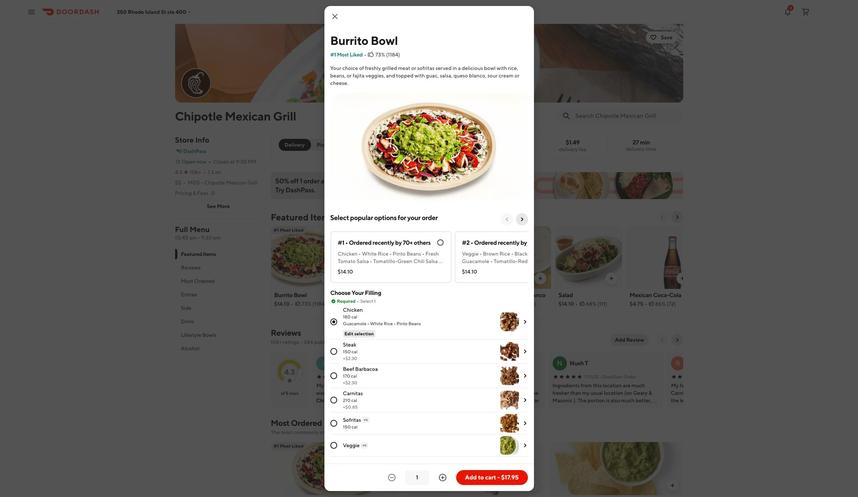 Task type: locate. For each thing, give the bounding box(es) containing it.
None radio
[[279, 139, 311, 151], [307, 139, 340, 151], [331, 348, 337, 355], [331, 373, 337, 379], [331, 442, 337, 449], [279, 139, 311, 151], [307, 139, 340, 151], [331, 348, 337, 355], [331, 373, 337, 379], [331, 442, 337, 449]]

carnitas image
[[501, 391, 519, 410]]

burrito bowl image
[[271, 226, 338, 289], [271, 442, 405, 496]]

0 vertical spatial burrito image
[[343, 226, 409, 289]]

chips & guacamole image
[[414, 226, 480, 289], [550, 442, 684, 496]]

add item to cart image
[[324, 276, 330, 282]]

sofritas image
[[501, 414, 519, 433]]

1 horizontal spatial burrito image
[[411, 442, 544, 496]]

None radio
[[331, 319, 337, 326], [331, 397, 337, 404], [331, 420, 337, 427], [331, 319, 337, 326], [331, 397, 337, 404], [331, 420, 337, 427]]

group
[[331, 289, 528, 457]]

burrito image
[[343, 226, 409, 289], [411, 442, 544, 496]]

previous image
[[504, 217, 510, 223]]

heading
[[271, 211, 334, 223]]

beef barbacoa image
[[501, 367, 519, 385]]

0 vertical spatial chips & guacamole image
[[414, 226, 480, 289]]

mexican coca-cola image
[[627, 226, 694, 289]]

salad image
[[556, 226, 622, 289]]

Current quantity is 1 number field
[[410, 474, 425, 482]]

add item to cart image
[[538, 276, 544, 282], [609, 276, 615, 282], [680, 276, 686, 282], [531, 483, 537, 489], [670, 483, 676, 489]]

1 vertical spatial chips & guacamole image
[[550, 442, 684, 496]]

veggie image
[[501, 436, 519, 455]]

dialog
[[325, 6, 576, 497]]

open menu image
[[27, 7, 36, 16]]

previous image
[[660, 337, 666, 343]]

1 vertical spatial burrito image
[[411, 442, 544, 496]]

chipotle mexican grill image
[[175, 24, 684, 103], [182, 69, 210, 97]]

next image
[[675, 337, 681, 343]]

0 vertical spatial burrito bowl image
[[271, 226, 338, 289]]



Task type: describe. For each thing, give the bounding box(es) containing it.
chicken image
[[501, 313, 519, 332]]

add item to cart image for mexican coca-cola image
[[680, 276, 686, 282]]

1 vertical spatial burrito bowl image
[[271, 442, 405, 496]]

order methods option group
[[279, 139, 340, 151]]

0 items, open order cart image
[[802, 7, 811, 16]]

increase quantity by 1 image
[[438, 474, 447, 482]]

decrease quantity by 1 image
[[388, 474, 397, 482]]

0 horizontal spatial chips & guacamole image
[[414, 226, 480, 289]]

notification bell image
[[784, 7, 793, 16]]

steak image
[[501, 342, 519, 361]]

close burrito bowl image
[[331, 12, 340, 21]]

previous button of carousel image
[[660, 214, 666, 220]]

Item Search search field
[[576, 112, 678, 120]]

1 horizontal spatial chips & guacamole image
[[550, 442, 684, 496]]

0 horizontal spatial burrito image
[[343, 226, 409, 289]]

add item to cart image for the chips & queso blanco image
[[538, 276, 544, 282]]

add item to cart image for salad image
[[609, 276, 615, 282]]

next image
[[519, 217, 525, 223]]

chips & queso blanco image
[[485, 226, 551, 289]]

next button of carousel image
[[675, 214, 681, 220]]



Task type: vqa. For each thing, say whether or not it's contained in the screenshot.
'Mexican Coca-Cola' image
yes



